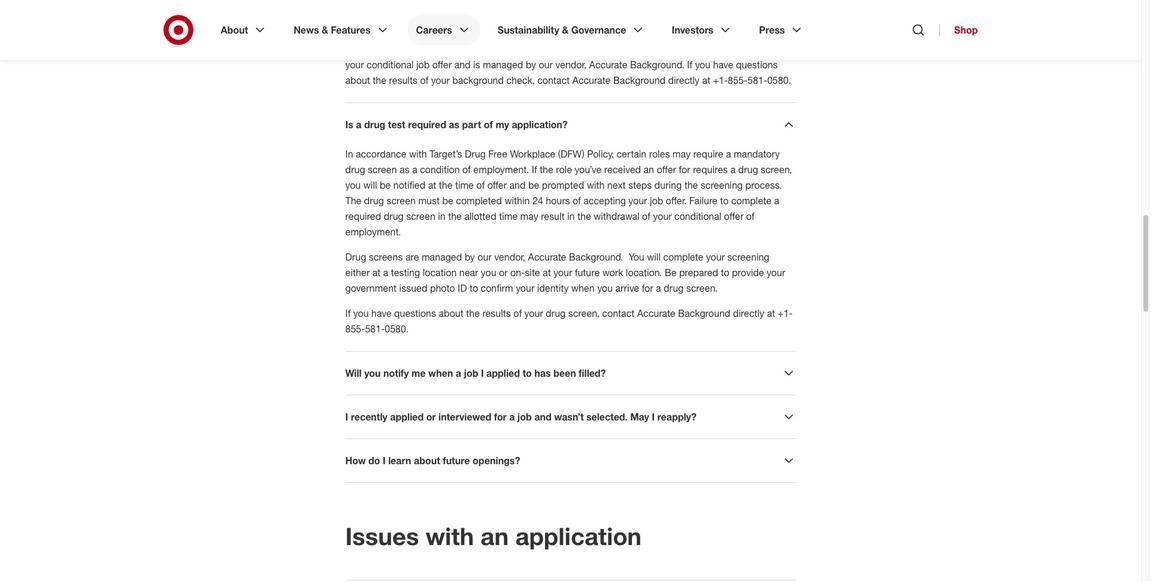 Task type: describe. For each thing, give the bounding box(es) containing it.
of right the hours
[[573, 195, 581, 207]]

to left "provide"
[[721, 267, 729, 279]]

accepted
[[755, 43, 795, 55]]

offer inside all target job offers are contingent upon the successful completion of our pre-employment screening process, which includes a background check. the background check is initiated after you have accepted your conditional job offer and is managed by our vendor, accurate background. if you have questions about the results of your background check, contact accurate background directly at +1-855-581-0580.
[[432, 59, 452, 71]]

learn
[[388, 455, 411, 467]]

offer up during
[[657, 164, 676, 175]]

i recently applied or interviewed for a job and wasn't selected. may i reapply? button
[[345, 410, 796, 424]]

a right me
[[456, 367, 461, 379]]

1 horizontal spatial time
[[499, 210, 518, 222]]

features
[[331, 24, 371, 36]]

process,
[[345, 43, 382, 55]]

will you notify me when a job i applied to has been filled? button
[[345, 366, 796, 380]]

completed
[[456, 195, 502, 207]]

background. inside all target job offers are contingent upon the successful completion of our pre-employment screening process, which includes a background check. the background check is initiated after you have accepted your conditional job offer and is managed by our vendor, accurate background. if you have questions about the results of your background check, contact accurate background directly at +1-855-581-0580.
[[630, 59, 684, 71]]

directly inside the if you have questions about the results of your drug screen, contact accurate background directly at +1- 855-581-0580.
[[733, 307, 764, 319]]

background down contingent
[[459, 43, 510, 55]]

requires
[[693, 164, 728, 175]]

you inside in accordance with target's drug free workplace (dfw) policy, certain roles may require a mandatory drug screen as a condition of employment. if the role you've received an offer for requires a drug screen, you will be notified at the time of offer and be prompted with next steps during the screening process. the drug screen must be completed within 24 hours of accepting your job offer. failure to complete a required drug screen in the allotted time may result in the withdrawal of your conditional offer of employment.
[[345, 179, 361, 191]]

target
[[358, 28, 385, 40]]

test
[[388, 119, 405, 131]]

of down includes
[[420, 74, 428, 86]]

next
[[607, 179, 626, 191]]

+1- inside all target job offers are contingent upon the successful completion of our pre-employment screening process, which includes a background check. the background check is initiated after you have accepted your conditional job offer and is managed by our vendor, accurate background. if you have questions about the results of your background check, contact accurate background directly at +1-855-581-0580.
[[713, 74, 728, 86]]

policy,
[[587, 148, 614, 160]]

mandatory
[[734, 148, 780, 160]]

drug inside in accordance with target's drug free workplace (dfw) policy, certain roles may require a mandatory drug screen as a condition of employment. if the role you've received an offer for requires a drug screen, you will be notified at the time of offer and be prompted with next steps during the screening process. the drug screen must be completed within 24 hours of accepting your job offer. failure to complete a required drug screen in the allotted time may result in the withdrawal of your conditional offer of employment.
[[465, 148, 486, 160]]

identity
[[537, 282, 569, 294]]

your down process,
[[345, 59, 364, 71]]

about inside all target job offers are contingent upon the successful completion of our pre-employment screening process, which includes a background check. the background check is initiated after you have accepted your conditional job offer and is managed by our vendor, accurate background. if you have questions about the results of your background check, contact accurate background directly at +1-855-581-0580.
[[345, 74, 370, 86]]

role
[[556, 164, 572, 175]]

government
[[345, 282, 397, 294]]

conditional inside all target job offers are contingent upon the successful completion of our pre-employment screening process, which includes a background check. the background check is initiated after you have accepted your conditional job offer and is managed by our vendor, accurate background. if you have questions about the results of your background check, contact accurate background directly at +1-855-581-0580.
[[367, 59, 414, 71]]

openings?
[[473, 455, 520, 467]]

and inside in accordance with target's drug free workplace (dfw) policy, certain roles may require a mandatory drug screen as a condition of employment. if the role you've received an offer for requires a drug screen, you will be notified at the time of offer and be prompted with next steps during the screening process. the drug screen must be completed within 24 hours of accepting your job offer. failure to complete a required drug screen in the allotted time may result in the withdrawal of your conditional offer of employment.
[[509, 179, 526, 191]]

result
[[541, 210, 565, 222]]

offer up completed in the left top of the page
[[487, 179, 507, 191]]

of up completed in the left top of the page
[[476, 179, 485, 191]]

accepting
[[584, 195, 626, 207]]

a right the require
[[726, 148, 731, 160]]

you've
[[575, 164, 602, 175]]

drug inside the drug screens are managed by our vendor, accurate background.  you will complete your screening either at a testing location near you or on-site at your future work location. be prepared to provide your government issued photo id to confirm your identity when you arrive for a drug screen.
[[345, 251, 366, 263]]

1 horizontal spatial may
[[673, 148, 691, 160]]

drug down mandatory
[[738, 164, 758, 175]]

managed inside all target job offers are contingent upon the successful completion of our pre-employment screening process, which includes a background check. the background check is initiated after you have accepted your conditional job offer and is managed by our vendor, accurate background. if you have questions about the results of your background check, contact accurate background directly at +1-855-581-0580.
[[483, 59, 523, 71]]

0 vertical spatial with
[[409, 148, 427, 160]]

as inside 'dropdown button'
[[449, 119, 459, 131]]

sustainability & governance link
[[489, 14, 654, 46]]

accordance
[[356, 148, 406, 160]]

1 vertical spatial an
[[481, 522, 509, 550]]

how do i learn about future openings? button
[[345, 453, 796, 468]]

0 vertical spatial is
[[645, 43, 652, 55]]

may
[[630, 411, 649, 423]]

workplace
[[510, 148, 555, 160]]

accurate down check
[[589, 59, 627, 71]]

during
[[654, 179, 682, 191]]

your right "provide"
[[767, 267, 785, 279]]

2 vertical spatial with
[[426, 522, 474, 550]]

failure
[[689, 195, 718, 207]]

0 horizontal spatial employment.
[[345, 226, 401, 238]]

employment
[[680, 28, 733, 40]]

issues with an application
[[345, 522, 642, 550]]

1 vertical spatial with
[[587, 179, 605, 191]]

drug down notified
[[384, 210, 404, 222]]

screening inside in accordance with target's drug free workplace (dfw) policy, certain roles may require a mandatory drug screen as a condition of employment. if the role you've received an offer for requires a drug screen, you will be notified at the time of offer and be prompted with next steps during the screening process. the drug screen must be completed within 24 hours of accepting your job offer. failure to complete a required drug screen in the allotted time may result in the withdrawal of your conditional offer of employment.
[[701, 179, 743, 191]]

future inside how do i learn about future openings? dropdown button
[[443, 455, 470, 467]]

must
[[418, 195, 440, 207]]

your inside the if you have questions about the results of your drug screen, contact accurate background directly at +1- 855-581-0580.
[[524, 307, 543, 319]]

applied inside "i recently applied or interviewed for a job and wasn't selected. may i reapply?" dropdown button
[[390, 411, 424, 423]]

of right condition
[[462, 164, 471, 175]]

is
[[345, 119, 353, 131]]

job left wasn't
[[517, 411, 532, 423]]

interviewed
[[438, 411, 491, 423]]

shop
[[954, 24, 978, 36]]

your down site
[[516, 282, 534, 294]]

prompted
[[542, 179, 584, 191]]

roles
[[649, 148, 670, 160]]

do
[[368, 455, 380, 467]]

screen.
[[686, 282, 718, 294]]

drug inside the if you have questions about the results of your drug screen, contact accurate background directly at +1- 855-581-0580.
[[546, 307, 566, 319]]

accurate up is a drug test required as part of my application? 'dropdown button' in the top of the page
[[572, 74, 611, 86]]

& for news
[[322, 24, 328, 36]]

your down steps
[[629, 195, 647, 207]]

have inside the if you have questions about the results of your drug screen, contact accurate background directly at +1- 855-581-0580.
[[371, 307, 392, 319]]

shop link
[[939, 24, 978, 36]]

site
[[525, 267, 540, 279]]

prepared
[[679, 267, 718, 279]]

of up check
[[634, 28, 643, 40]]

selected.
[[586, 411, 628, 423]]

background down governance
[[562, 43, 614, 55]]

you down 'work' at the top of the page
[[597, 282, 613, 294]]

my
[[496, 119, 509, 131]]

of inside 'dropdown button'
[[484, 119, 493, 131]]

a up openings?
[[509, 411, 515, 423]]

if inside in accordance with target's drug free workplace (dfw) policy, certain roles may require a mandatory drug screen as a condition of employment. if the role you've received an offer for requires a drug screen, you will be notified at the time of offer and be prompted with next steps during the screening process. the drug screen must be completed within 24 hours of accepting your job offer. failure to complete a required drug screen in the allotted time may result in the withdrawal of your conditional offer of employment.
[[532, 164, 537, 175]]

for inside "i recently applied or interviewed for a job and wasn't selected. may i reapply?" dropdown button
[[494, 411, 507, 423]]

press
[[759, 24, 785, 36]]

target's
[[429, 148, 462, 160]]

vendor, inside all target job offers are contingent upon the successful completion of our pre-employment screening process, which includes a background check. the background check is initiated after you have accepted your conditional job offer and is managed by our vendor, accurate background. if you have questions about the results of your background check, contact accurate background directly at +1-855-581-0580.
[[555, 59, 586, 71]]

testing
[[391, 267, 420, 279]]

for inside in accordance with target's drug free workplace (dfw) policy, certain roles may require a mandatory drug screen as a condition of employment. if the role you've received an offer for requires a drug screen, you will be notified at the time of offer and be prompted with next steps during the screening process. the drug screen must be completed within 24 hours of accepting your job offer. failure to complete a required drug screen in the allotted time may result in the withdrawal of your conditional offer of employment.
[[679, 164, 690, 175]]

which
[[385, 43, 410, 55]]

managed inside the drug screens are managed by our vendor, accurate background.  you will complete your screening either at a testing location near you or on-site at your future work location. be prepared to provide your government issued photo id to confirm your identity when you arrive for a drug screen.
[[422, 251, 462, 263]]

the left allotted
[[448, 210, 462, 222]]

the up failure
[[684, 179, 698, 191]]

by inside the drug screens are managed by our vendor, accurate background.  you will complete your screening either at a testing location near you or on-site at your future work location. be prepared to provide your government issued photo id to confirm your identity when you arrive for a drug screen.
[[465, 251, 475, 263]]

free
[[488, 148, 507, 160]]

be
[[665, 267, 677, 279]]

contact inside all target job offers are contingent upon the successful completion of our pre-employment screening process, which includes a background check. the background check is initiated after you have accepted your conditional job offer and is managed by our vendor, accurate background. if you have questions about the results of your background check, contact accurate background directly at +1-855-581-0580.
[[537, 74, 570, 86]]

an inside in accordance with target's drug free workplace (dfw) policy, certain roles may require a mandatory drug screen as a condition of employment. if the role you've received an offer for requires a drug screen, you will be notified at the time of offer and be prompted with next steps during the screening process. the drug screen must be completed within 24 hours of accepting your job offer. failure to complete a required drug screen in the allotted time may result in the withdrawal of your conditional offer of employment.
[[644, 164, 654, 175]]

successful
[[536, 28, 581, 40]]

provide
[[732, 267, 764, 279]]

notify
[[383, 367, 409, 379]]

and inside all target job offers are contingent upon the successful completion of our pre-employment screening process, which includes a background check. the background check is initiated after you have accepted your conditional job offer and is managed by our vendor, accurate background. if you have questions about the results of your background check, contact accurate background directly at +1-855-581-0580.
[[454, 59, 471, 71]]

a down screens
[[383, 267, 388, 279]]

you inside dropdown button
[[364, 367, 381, 379]]

2 in from the left
[[567, 210, 575, 222]]

our inside the drug screens are managed by our vendor, accurate background.  you will complete your screening either at a testing location near you or on-site at your future work location. be prepared to provide your government issued photo id to confirm your identity when you arrive for a drug screen.
[[478, 251, 492, 263]]

sustainability
[[498, 24, 559, 36]]

news
[[294, 24, 319, 36]]

offer.
[[666, 195, 687, 207]]

of right withdrawal
[[642, 210, 650, 222]]

after
[[691, 43, 711, 55]]

investors
[[672, 24, 714, 36]]

of down process.
[[746, 210, 754, 222]]

id
[[458, 282, 467, 294]]

are inside all target job offers are contingent upon the successful completion of our pre-employment screening process, which includes a background check. the background check is initiated after you have accepted your conditional job offer and is managed by our vendor, accurate background. if you have questions about the results of your background check, contact accurate background directly at +1-855-581-0580.
[[430, 28, 444, 40]]

investors link
[[663, 14, 741, 46]]

the left role on the left top of the page
[[540, 164, 553, 175]]

a right requires
[[730, 164, 736, 175]]

1 vertical spatial our
[[539, 59, 553, 71]]

to right id
[[470, 282, 478, 294]]

or inside the drug screens are managed by our vendor, accurate background.  you will complete your screening either at a testing location near you or on-site at your future work location. be prepared to provide your government issued photo id to confirm your identity when you arrive for a drug screen.
[[499, 267, 508, 279]]

initiated
[[655, 43, 689, 55]]

1 vertical spatial is
[[473, 59, 480, 71]]

a down location. on the top of page
[[656, 282, 661, 294]]

check
[[616, 43, 642, 55]]

you up the confirm
[[481, 267, 496, 279]]

i up interviewed
[[481, 367, 484, 379]]

1 in from the left
[[438, 210, 445, 222]]

drug down accordance
[[364, 195, 384, 207]]

issues
[[345, 522, 419, 550]]

1 horizontal spatial employment.
[[473, 164, 529, 175]]

location.
[[626, 267, 662, 279]]

and inside dropdown button
[[534, 411, 552, 423]]

news & features
[[294, 24, 371, 36]]

wasn't
[[554, 411, 584, 423]]

581- inside the if you have questions about the results of your drug screen, contact accurate background directly at +1- 855-581-0580.
[[365, 323, 385, 335]]

as inside in accordance with target's drug free workplace (dfw) policy, certain roles may require a mandatory drug screen as a condition of employment. if the role you've received an offer for requires a drug screen, you will be notified at the time of offer and be prompted with next steps during the screening process. the drug screen must be completed within 24 hours of accepting your job offer. failure to complete a required drug screen in the allotted time may result in the withdrawal of your conditional offer of employment.
[[400, 164, 410, 175]]

will inside in accordance with target's drug free workplace (dfw) policy, certain roles may require a mandatory drug screen as a condition of employment. if the role you've received an offer for requires a drug screen, you will be notified at the time of offer and be prompted with next steps during the screening process. the drug screen must be completed within 24 hours of accepting your job offer. failure to complete a required drug screen in the allotted time may result in the withdrawal of your conditional offer of employment.
[[363, 179, 377, 191]]

part
[[462, 119, 481, 131]]

completion
[[584, 28, 632, 40]]

press link
[[751, 14, 812, 46]]

your up prepared
[[706, 251, 725, 263]]

required inside 'dropdown button'
[[408, 119, 446, 131]]

within
[[505, 195, 530, 207]]

the down condition
[[439, 179, 452, 191]]

to inside dropdown button
[[523, 367, 532, 379]]

all target job offers are contingent upon the successful completion of our pre-employment screening process, which includes a background check. the background check is initiated after you have accepted your conditional job offer and is managed by our vendor, accurate background. if you have questions about the results of your background check, contact accurate background directly at +1-855-581-0580.
[[345, 28, 795, 86]]

1 vertical spatial screen
[[387, 195, 416, 207]]

governance
[[571, 24, 626, 36]]

reapply?
[[657, 411, 696, 423]]

check.
[[513, 43, 541, 55]]

1 horizontal spatial be
[[442, 195, 453, 207]]

a inside 'dropdown button'
[[356, 119, 361, 131]]

if inside the if you have questions about the results of your drug screen, contact accurate background directly at +1- 855-581-0580.
[[345, 307, 351, 319]]

either
[[345, 267, 370, 279]]

0 horizontal spatial time
[[455, 179, 474, 191]]

job up interviewed
[[464, 367, 478, 379]]



Task type: locate. For each thing, give the bounding box(es) containing it.
0 vertical spatial vendor,
[[555, 59, 586, 71]]

applied right recently
[[390, 411, 424, 423]]

about
[[221, 24, 248, 36]]

you down the in
[[345, 179, 361, 191]]

at inside the if you have questions about the results of your drug screen, contact accurate background directly at +1- 855-581-0580.
[[767, 307, 775, 319]]

&
[[322, 24, 328, 36], [562, 24, 569, 36]]

offers
[[403, 28, 427, 40]]

0 horizontal spatial in
[[438, 210, 445, 222]]

our down check.
[[539, 59, 553, 71]]

1 vertical spatial as
[[400, 164, 410, 175]]

i recently applied or interviewed for a job and wasn't selected. may i reapply?
[[345, 411, 696, 423]]

1 horizontal spatial 581-
[[748, 74, 767, 86]]

0 vertical spatial as
[[449, 119, 459, 131]]

drug inside the drug screens are managed by our vendor, accurate background.  you will complete your screening either at a testing location near you or on-site at your future work location. be prepared to provide your government issued photo id to confirm your identity when you arrive for a drug screen.
[[664, 282, 684, 294]]

your up identity
[[554, 267, 572, 279]]

0 horizontal spatial &
[[322, 24, 328, 36]]

you down government
[[353, 307, 369, 319]]

contact
[[537, 74, 570, 86], [602, 307, 635, 319]]

+1- inside the if you have questions about the results of your drug screen, contact accurate background directly at +1- 855-581-0580.
[[778, 307, 793, 319]]

an
[[644, 164, 654, 175], [481, 522, 509, 550]]

1 vertical spatial conditional
[[674, 210, 721, 222]]

screening inside the drug screens are managed by our vendor, accurate background.  you will complete your screening either at a testing location near you or on-site at your future work location. be prepared to provide your government issued photo id to confirm your identity when you arrive for a drug screen.
[[727, 251, 769, 263]]

0 vertical spatial if
[[687, 59, 692, 71]]

the inside in accordance with target's drug free workplace (dfw) policy, certain roles may require a mandatory drug screen as a condition of employment. if the role you've received an offer for requires a drug screen, you will be notified at the time of offer and be prompted with next steps during the screening process. the drug screen must be completed within 24 hours of accepting your job offer. failure to complete a required drug screen in the allotted time may result in the withdrawal of your conditional offer of employment.
[[345, 195, 361, 207]]

is right check
[[645, 43, 652, 55]]

steps
[[628, 179, 652, 191]]

2 horizontal spatial and
[[534, 411, 552, 423]]

1 vertical spatial time
[[499, 210, 518, 222]]

when inside the will you notify me when a job i applied to has been filled? dropdown button
[[428, 367, 453, 379]]

0 vertical spatial time
[[455, 179, 474, 191]]

1 vertical spatial drug
[[345, 251, 366, 263]]

how
[[345, 455, 366, 467]]

if down government
[[345, 307, 351, 319]]

if down after
[[687, 59, 692, 71]]

about for learn
[[414, 455, 440, 467]]

by inside all target job offers are contingent upon the successful completion of our pre-employment screening process, which includes a background check. the background check is initiated after you have accepted your conditional job offer and is managed by our vendor, accurate background. if you have questions about the results of your background check, contact accurate background directly at +1-855-581-0580.
[[526, 59, 536, 71]]

a inside all target job offers are contingent upon the successful completion of our pre-employment screening process, which includes a background check. the background check is initiated after you have accepted your conditional job offer and is managed by our vendor, accurate background. if you have questions about the results of your background check, contact accurate background directly at +1-855-581-0580.
[[451, 43, 456, 55]]

you down after
[[695, 59, 710, 71]]

0 vertical spatial 581-
[[748, 74, 767, 86]]

or left on-
[[499, 267, 508, 279]]

screening inside all target job offers are contingent upon the successful completion of our pre-employment screening process, which includes a background check. the background check is initiated after you have accepted your conditional job offer and is managed by our vendor, accurate background. if you have questions about the results of your background check, contact accurate background directly at +1-855-581-0580.
[[736, 28, 778, 40]]

0 vertical spatial when
[[571, 282, 595, 294]]

0 vertical spatial about
[[345, 74, 370, 86]]

1 & from the left
[[322, 24, 328, 36]]

is a drug test required as part of my application?
[[345, 119, 568, 131]]

will up location. on the top of page
[[647, 251, 661, 263]]

hours
[[546, 195, 570, 207]]

if
[[687, 59, 692, 71], [532, 164, 537, 175], [345, 307, 351, 319]]

require
[[693, 148, 723, 160]]

future left openings?
[[443, 455, 470, 467]]

vendor, down successful
[[555, 59, 586, 71]]

the up check.
[[519, 28, 533, 40]]

screening down requires
[[701, 179, 743, 191]]

0 horizontal spatial will
[[363, 179, 377, 191]]

you right will
[[364, 367, 381, 379]]

1 horizontal spatial &
[[562, 24, 569, 36]]

managed up check,
[[483, 59, 523, 71]]

as
[[449, 119, 459, 131], [400, 164, 410, 175]]

will inside the drug screens are managed by our vendor, accurate background.  you will complete your screening either at a testing location near you or on-site at your future work location. be prepared to provide your government issued photo id to confirm your identity when you arrive for a drug screen.
[[647, 251, 661, 263]]

0 horizontal spatial is
[[473, 59, 480, 71]]

will you notify me when a job i applied to has been filled?
[[345, 367, 606, 379]]

for
[[679, 164, 690, 175], [642, 282, 653, 294], [494, 411, 507, 423]]

background down check
[[613, 74, 665, 86]]

questions inside the if you have questions about the results of your drug screen, contact accurate background directly at +1- 855-581-0580.
[[394, 307, 436, 319]]

drug up 'either'
[[345, 251, 366, 263]]

pre-
[[662, 28, 680, 40]]

855- inside the if you have questions about the results of your drug screen, contact accurate background directly at +1- 855-581-0580.
[[345, 323, 365, 335]]

of
[[634, 28, 643, 40], [420, 74, 428, 86], [484, 119, 493, 131], [462, 164, 471, 175], [476, 179, 485, 191], [573, 195, 581, 207], [642, 210, 650, 222], [746, 210, 754, 222], [513, 307, 522, 319]]

0 vertical spatial results
[[389, 74, 417, 86]]

have down employment at the right of page
[[713, 59, 733, 71]]

you inside the if you have questions about the results of your drug screen, contact accurate background directly at +1- 855-581-0580.
[[353, 307, 369, 319]]

& for sustainability
[[562, 24, 569, 36]]

0 horizontal spatial contact
[[537, 74, 570, 86]]

will down accordance
[[363, 179, 377, 191]]

drug down be
[[664, 282, 684, 294]]

screening up accepted
[[736, 28, 778, 40]]

i right may
[[652, 411, 655, 423]]

0 horizontal spatial vendor,
[[494, 251, 525, 263]]

screens
[[369, 251, 403, 263]]

the down accepting
[[577, 210, 591, 222]]

i left recently
[[345, 411, 348, 423]]

me
[[412, 367, 426, 379]]

is a drug test required as part of my application? region
[[345, 132, 796, 337]]

0 vertical spatial required
[[408, 119, 446, 131]]

2 horizontal spatial our
[[645, 28, 659, 40]]

are inside the drug screens are managed by our vendor, accurate background.  you will complete your screening either at a testing location near you or on-site at your future work location. be prepared to provide your government issued photo id to confirm your identity when you arrive for a drug screen.
[[405, 251, 419, 263]]

your down identity
[[524, 307, 543, 319]]

581- inside all target job offers are contingent upon the successful completion of our pre-employment screening process, which includes a background check. the background check is initiated after you have accepted your conditional job offer and is managed by our vendor, accurate background. if you have questions about the results of your background check, contact accurate background directly at +1-855-581-0580.
[[748, 74, 767, 86]]

for inside the drug screens are managed by our vendor, accurate background.  you will complete your screening either at a testing location near you or on-site at your future work location. be prepared to provide your government issued photo id to confirm your identity when you arrive for a drug screen.
[[642, 282, 653, 294]]

when inside the drug screens are managed by our vendor, accurate background.  you will complete your screening either at a testing location near you or on-site at your future work location. be prepared to provide your government issued photo id to confirm your identity when you arrive for a drug screen.
[[571, 282, 595, 294]]

1 vertical spatial results
[[482, 307, 511, 319]]

0 vertical spatial managed
[[483, 59, 523, 71]]

screen
[[368, 164, 397, 175], [387, 195, 416, 207], [406, 210, 435, 222]]

a down process.
[[774, 195, 779, 207]]

1 vertical spatial when
[[428, 367, 453, 379]]

2 vertical spatial if
[[345, 307, 351, 319]]

581-
[[748, 74, 767, 86], [365, 323, 385, 335]]

0 vertical spatial questions
[[736, 59, 778, 71]]

you right after
[[714, 43, 729, 55]]

conditional down failure
[[674, 210, 721, 222]]

required inside in accordance with target's drug free workplace (dfw) policy, certain roles may require a mandatory drug screen as a condition of employment. if the role you've received an offer for requires a drug screen, you will be notified at the time of offer and be prompted with next steps during the screening process. the drug screen must be completed within 24 hours of accepting your job offer. failure to complete a required drug screen in the allotted time may result in the withdrawal of your conditional offer of employment.
[[345, 210, 381, 222]]

of left my
[[484, 119, 493, 131]]

conditional inside in accordance with target's drug free workplace (dfw) policy, certain roles may require a mandatory drug screen as a condition of employment. if the role you've received an offer for requires a drug screen, you will be notified at the time of offer and be prompted with next steps during the screening process. the drug screen must be completed within 24 hours of accepting your job offer. failure to complete a required drug screen in the allotted time may result in the withdrawal of your conditional offer of employment.
[[674, 210, 721, 222]]

all
[[345, 28, 356, 40]]

0 horizontal spatial future
[[443, 455, 470, 467]]

conditional down which
[[367, 59, 414, 71]]

for down location. on the top of page
[[642, 282, 653, 294]]

the down process,
[[373, 74, 386, 86]]

screen, inside in accordance with target's drug free workplace (dfw) policy, certain roles may require a mandatory drug screen as a condition of employment. if the role you've received an offer for requires a drug screen, you will be notified at the time of offer and be prompted with next steps during the screening process. the drug screen must be completed within 24 hours of accepting your job offer. failure to complete a required drug screen in the allotted time may result in the withdrawal of your conditional offer of employment.
[[761, 164, 792, 175]]

as up notified
[[400, 164, 410, 175]]

0 horizontal spatial background
[[613, 74, 665, 86]]

and left wasn't
[[534, 411, 552, 423]]

time up completed in the left top of the page
[[455, 179, 474, 191]]

1 horizontal spatial and
[[509, 179, 526, 191]]

0 vertical spatial applied
[[486, 367, 520, 379]]

2 & from the left
[[562, 24, 569, 36]]

and down contingent
[[454, 59, 471, 71]]

contact inside the if you have questions about the results of your drug screen, contact accurate background directly at +1- 855-581-0580.
[[602, 307, 635, 319]]

how do i learn about future openings?
[[345, 455, 520, 467]]

are up includes
[[430, 28, 444, 40]]

the inside all target job offers are contingent upon the successful completion of our pre-employment screening process, which includes a background check. the background check is initiated after you have accepted your conditional job offer and is managed by our vendor, accurate background. if you have questions about the results of your background check, contact accurate background directly at +1-855-581-0580.
[[544, 43, 560, 55]]

about
[[345, 74, 370, 86], [439, 307, 463, 319], [414, 455, 440, 467]]

0 horizontal spatial results
[[389, 74, 417, 86]]

if inside all target job offers are contingent upon the successful completion of our pre-employment screening process, which includes a background check. the background check is initiated after you have accepted your conditional job offer and is managed by our vendor, accurate background. if you have questions about the results of your background check, contact accurate background directly at +1-855-581-0580.
[[687, 59, 692, 71]]

to left has
[[523, 367, 532, 379]]

581- down government
[[365, 323, 385, 335]]

background left check,
[[452, 74, 504, 86]]

may down 24
[[520, 210, 538, 222]]

results inside the if you have questions about the results of your drug screen, contact accurate background directly at +1- 855-581-0580.
[[482, 307, 511, 319]]

time
[[455, 179, 474, 191], [499, 210, 518, 222]]

news & features link
[[285, 14, 398, 46]]

to inside in accordance with target's drug free workplace (dfw) policy, certain roles may require a mandatory drug screen as a condition of employment. if the role you've received an offer for requires a drug screen, you will be notified at the time of offer and be prompted with next steps during the screening process. the drug screen must be completed within 24 hours of accepting your job offer. failure to complete a required drug screen in the allotted time may result in the withdrawal of your conditional offer of employment.
[[720, 195, 729, 207]]

+1-
[[713, 74, 728, 86], [778, 307, 793, 319]]

1 horizontal spatial complete
[[731, 195, 771, 207]]

0 horizontal spatial by
[[465, 251, 475, 263]]

when right identity
[[571, 282, 595, 294]]

a down contingent
[[451, 43, 456, 55]]

and
[[454, 59, 471, 71], [509, 179, 526, 191], [534, 411, 552, 423]]

results inside all target job offers are contingent upon the successful completion of our pre-employment screening process, which includes a background check. the background check is initiated after you have accepted your conditional job offer and is managed by our vendor, accurate background. if you have questions about the results of your background check, contact accurate background directly at +1-855-581-0580.
[[389, 74, 417, 86]]

0 horizontal spatial complete
[[663, 251, 703, 263]]

future inside the drug screens are managed by our vendor, accurate background.  you will complete your screening either at a testing location near you or on-site at your future work location. be prepared to provide your government issued photo id to confirm your identity when you arrive for a drug screen.
[[575, 267, 600, 279]]

0 vertical spatial contact
[[537, 74, 570, 86]]

questions inside all target job offers are contingent upon the successful completion of our pre-employment screening process, which includes a background check. the background check is initiated after you have accepted your conditional job offer and is managed by our vendor, accurate background. if you have questions about the results of your background check, contact accurate background directly at +1-855-581-0580.
[[736, 59, 778, 71]]

vendor, inside the drug screens are managed by our vendor, accurate background.  you will complete your screening either at a testing location near you or on-site at your future work location. be prepared to provide your government issued photo id to confirm your identity when you arrive for a drug screen.
[[494, 251, 525, 263]]

1 vertical spatial have
[[713, 59, 733, 71]]

job up which
[[387, 28, 401, 40]]

contact right check,
[[537, 74, 570, 86]]

2 horizontal spatial be
[[528, 179, 539, 191]]

0580. inside the if you have questions about the results of your drug screen, contact accurate background directly at +1- 855-581-0580.
[[385, 323, 409, 335]]

in down must
[[438, 210, 445, 222]]

or inside dropdown button
[[426, 411, 436, 423]]

1 horizontal spatial conditional
[[674, 210, 721, 222]]

0 vertical spatial are
[[430, 28, 444, 40]]

background. up 'work' at the top of the page
[[569, 251, 623, 263]]

0 horizontal spatial are
[[405, 251, 419, 263]]

your down includes
[[431, 74, 450, 86]]

our up near
[[478, 251, 492, 263]]

1 vertical spatial future
[[443, 455, 470, 467]]

2 vertical spatial about
[[414, 455, 440, 467]]

have left accepted
[[732, 43, 752, 55]]

at inside all target job offers are contingent upon the successful completion of our pre-employment screening process, which includes a background check. the background check is initiated after you have accepted your conditional job offer and is managed by our vendor, accurate background. if you have questions about the results of your background check, contact accurate background directly at +1-855-581-0580.
[[702, 74, 710, 86]]

arrive
[[615, 282, 639, 294]]

be right must
[[442, 195, 453, 207]]

1 vertical spatial complete
[[663, 251, 703, 263]]

drug inside is a drug test required as part of my application? 'dropdown button'
[[364, 119, 385, 131]]

directly
[[668, 74, 700, 86], [733, 307, 764, 319]]

directly down "provide"
[[733, 307, 764, 319]]

offer down includes
[[432, 59, 452, 71]]

about inside the if you have questions about the results of your drug screen, contact accurate background directly at +1- 855-581-0580.
[[439, 307, 463, 319]]

1 vertical spatial +1-
[[778, 307, 793, 319]]

job down includes
[[416, 59, 430, 71]]

questions down accepted
[[736, 59, 778, 71]]

confirm
[[481, 282, 513, 294]]

1 vertical spatial for
[[642, 282, 653, 294]]

about right learn
[[414, 455, 440, 467]]

required up screens
[[345, 210, 381, 222]]

near
[[459, 267, 478, 279]]

is down contingent
[[473, 59, 480, 71]]

0 vertical spatial will
[[363, 179, 377, 191]]

855- down government
[[345, 323, 365, 335]]

1 vertical spatial 0580.
[[385, 323, 409, 335]]

0 vertical spatial conditional
[[367, 59, 414, 71]]

a right is
[[356, 119, 361, 131]]

accurate inside the if you have questions about the results of your drug screen, contact accurate background directly at +1- 855-581-0580.
[[637, 307, 675, 319]]

2 vertical spatial and
[[534, 411, 552, 423]]

0 horizontal spatial directly
[[668, 74, 700, 86]]

upon
[[495, 28, 517, 40]]

application?
[[512, 119, 568, 131]]

drug left free
[[465, 148, 486, 160]]

drug down identity
[[546, 307, 566, 319]]

& right "news"
[[322, 24, 328, 36]]

offer down requires
[[724, 210, 743, 222]]

includes
[[412, 43, 448, 55]]

background inside the if you have questions about the results of your drug screen, contact accurate background directly at +1- 855-581-0580.
[[678, 307, 730, 319]]

our
[[645, 28, 659, 40], [539, 59, 553, 71], [478, 251, 492, 263]]

background down screen.
[[678, 307, 730, 319]]

for up during
[[679, 164, 690, 175]]

drug screens are managed by our vendor, accurate background.  you will complete your screening either at a testing location near you or on-site at your future work location. be prepared to provide your government issued photo id to confirm your identity when you arrive for a drug screen.
[[345, 251, 785, 294]]

1 vertical spatial or
[[426, 411, 436, 423]]

1 vertical spatial contact
[[602, 307, 635, 319]]

1 horizontal spatial directly
[[733, 307, 764, 319]]

job down during
[[650, 195, 663, 207]]

managed
[[483, 59, 523, 71], [422, 251, 462, 263]]

background. inside the drug screens are managed by our vendor, accurate background.  you will complete your screening either at a testing location near you or on-site at your future work location. be prepared to provide your government issued photo id to confirm your identity when you arrive for a drug screen.
[[569, 251, 623, 263]]

i
[[481, 367, 484, 379], [345, 411, 348, 423], [652, 411, 655, 423], [383, 455, 386, 467]]

0580. down issued in the left of the page
[[385, 323, 409, 335]]

a
[[451, 43, 456, 55], [356, 119, 361, 131], [726, 148, 731, 160], [412, 164, 417, 175], [730, 164, 736, 175], [774, 195, 779, 207], [383, 267, 388, 279], [656, 282, 661, 294], [456, 367, 461, 379], [509, 411, 515, 423]]

complete inside the drug screens are managed by our vendor, accurate background.  you will complete your screening either at a testing location near you or on-site at your future work location. be prepared to provide your government issued photo id to confirm your identity when you arrive for a drug screen.
[[663, 251, 703, 263]]

0 horizontal spatial background.
[[569, 251, 623, 263]]

0 vertical spatial screening
[[736, 28, 778, 40]]

1 vertical spatial may
[[520, 210, 538, 222]]

be left notified
[[380, 179, 391, 191]]

24
[[532, 195, 543, 207]]

future left 'work' at the top of the page
[[575, 267, 600, 279]]

0 vertical spatial have
[[732, 43, 752, 55]]

results down the confirm
[[482, 307, 511, 319]]

about inside how do i learn about future openings? dropdown button
[[414, 455, 440, 467]]

your down offer.
[[653, 210, 672, 222]]

1 horizontal spatial an
[[644, 164, 654, 175]]

0 horizontal spatial 0580.
[[385, 323, 409, 335]]

0 horizontal spatial and
[[454, 59, 471, 71]]

check,
[[506, 74, 535, 86]]

at inside in accordance with target's drug free workplace (dfw) policy, certain roles may require a mandatory drug screen as a condition of employment. if the role you've received an offer for requires a drug screen, you will be notified at the time of offer and be prompted with next steps during the screening process. the drug screen must be completed within 24 hours of accepting your job offer. failure to complete a required drug screen in the allotted time may result in the withdrawal of your conditional offer of employment.
[[428, 179, 436, 191]]

drug
[[364, 119, 385, 131], [345, 164, 365, 175], [738, 164, 758, 175], [364, 195, 384, 207], [384, 210, 404, 222], [664, 282, 684, 294], [546, 307, 566, 319]]

complete down process.
[[731, 195, 771, 207]]

1 horizontal spatial managed
[[483, 59, 523, 71]]

0 horizontal spatial an
[[481, 522, 509, 550]]

drug down the in
[[345, 164, 365, 175]]

certain
[[617, 148, 646, 160]]

1 horizontal spatial when
[[571, 282, 595, 294]]

accurate
[[589, 59, 627, 71], [572, 74, 611, 86], [528, 251, 566, 263], [637, 307, 675, 319]]

2 horizontal spatial for
[[679, 164, 690, 175]]

results down which
[[389, 74, 417, 86]]

will
[[345, 367, 362, 379]]

vendor,
[[555, 59, 586, 71], [494, 251, 525, 263]]

the
[[544, 43, 560, 55], [345, 195, 361, 207]]

to right failure
[[720, 195, 729, 207]]

i inside dropdown button
[[383, 455, 386, 467]]

0 horizontal spatial as
[[400, 164, 410, 175]]

questions down issued in the left of the page
[[394, 307, 436, 319]]

you
[[714, 43, 729, 55], [695, 59, 710, 71], [345, 179, 361, 191], [481, 267, 496, 279], [597, 282, 613, 294], [353, 307, 369, 319], [364, 367, 381, 379]]

may
[[673, 148, 691, 160], [520, 210, 538, 222]]

0 horizontal spatial drug
[[345, 251, 366, 263]]

1 vertical spatial vendor,
[[494, 251, 525, 263]]

sustainability & governance
[[498, 24, 626, 36]]

filled?
[[579, 367, 606, 379]]

0 vertical spatial 0580.
[[767, 74, 791, 86]]

0 vertical spatial may
[[673, 148, 691, 160]]

job inside in accordance with target's drug free workplace (dfw) policy, certain roles may require a mandatory drug screen as a condition of employment. if the role you've received an offer for requires a drug screen, you will be notified at the time of offer and be prompted with next steps during the screening process. the drug screen must be completed within 24 hours of accepting your job offer. failure to complete a required drug screen in the allotted time may result in the withdrawal of your conditional offer of employment.
[[650, 195, 663, 207]]

1 horizontal spatial are
[[430, 28, 444, 40]]

job
[[387, 28, 401, 40], [416, 59, 430, 71], [650, 195, 663, 207], [464, 367, 478, 379], [517, 411, 532, 423]]

0 horizontal spatial applied
[[390, 411, 424, 423]]

drug
[[465, 148, 486, 160], [345, 251, 366, 263]]

0 horizontal spatial the
[[345, 195, 361, 207]]

1 horizontal spatial drug
[[465, 148, 486, 160]]

accurate inside the drug screens are managed by our vendor, accurate background.  you will complete your screening either at a testing location near you or on-site at your future work location. be prepared to provide your government issued photo id to confirm your identity when you arrive for a drug screen.
[[528, 251, 566, 263]]

careers link
[[408, 14, 480, 46]]

0 vertical spatial background.
[[630, 59, 684, 71]]

the down id
[[466, 307, 480, 319]]

background inside all target job offers are contingent upon the successful completion of our pre-employment screening process, which includes a background check. the background check is initiated after you have accepted your conditional job offer and is managed by our vendor, accurate background. if you have questions about the results of your background check, contact accurate background directly at +1-855-581-0580.
[[613, 74, 665, 86]]

your
[[345, 59, 364, 71], [431, 74, 450, 86], [629, 195, 647, 207], [653, 210, 672, 222], [706, 251, 725, 263], [554, 267, 572, 279], [767, 267, 785, 279], [516, 282, 534, 294], [524, 307, 543, 319]]

applied inside the will you notify me when a job i applied to has been filled? dropdown button
[[486, 367, 520, 379]]

1 vertical spatial if
[[532, 164, 537, 175]]

0 vertical spatial an
[[644, 164, 654, 175]]

received
[[604, 164, 641, 175]]

1 horizontal spatial for
[[642, 282, 653, 294]]

are up testing
[[405, 251, 419, 263]]

in accordance with target's drug free workplace (dfw) policy, certain roles may require a mandatory drug screen as a condition of employment. if the role you've received an offer for requires a drug screen, you will be notified at the time of offer and be prompted with next steps during the screening process. the drug screen must be completed within 24 hours of accepting your job offer. failure to complete a required drug screen in the allotted time may result in the withdrawal of your conditional offer of employment.
[[345, 148, 792, 238]]

1 vertical spatial background
[[678, 307, 730, 319]]

0 vertical spatial screen
[[368, 164, 397, 175]]

screen, down identity
[[568, 307, 600, 319]]

855- inside all target job offers are contingent upon the successful completion of our pre-employment screening process, which includes a background check. the background check is initiated after you have accepted your conditional job offer and is managed by our vendor, accurate background. if you have questions about the results of your background check, contact accurate background directly at +1-855-581-0580.
[[728, 74, 748, 86]]

of down on-
[[513, 307, 522, 319]]

photo
[[430, 282, 455, 294]]

accurate up site
[[528, 251, 566, 263]]

0580. inside all target job offers are contingent upon the successful completion of our pre-employment screening process, which includes a background check. the background check is initiated after you have accepted your conditional job offer and is managed by our vendor, accurate background. if you have questions about the results of your background check, contact accurate background directly at +1-855-581-0580.
[[767, 74, 791, 86]]

0 vertical spatial our
[[645, 28, 659, 40]]

of inside the if you have questions about the results of your drug screen, contact accurate background directly at +1- 855-581-0580.
[[513, 307, 522, 319]]

in right "result"
[[567, 210, 575, 222]]

0 horizontal spatial screen,
[[568, 307, 600, 319]]

0 horizontal spatial conditional
[[367, 59, 414, 71]]

is a drug test required as part of my application? button
[[345, 117, 796, 132]]

0 horizontal spatial for
[[494, 411, 507, 423]]

0580.
[[767, 74, 791, 86], [385, 323, 409, 335]]

issued
[[399, 282, 427, 294]]

screen, inside the if you have questions about the results of your drug screen, contact accurate background directly at +1- 855-581-0580.
[[568, 307, 600, 319]]

2 vertical spatial screen
[[406, 210, 435, 222]]

1 vertical spatial are
[[405, 251, 419, 263]]

recently
[[351, 411, 387, 423]]

careers
[[416, 24, 452, 36]]

directly inside all target job offers are contingent upon the successful completion of our pre-employment screening process, which includes a background check. the background check is initiated after you have accepted your conditional job offer and is managed by our vendor, accurate background. if you have questions about the results of your background check, contact accurate background directly at +1-855-581-0580.
[[668, 74, 700, 86]]

condition
[[420, 164, 460, 175]]

about for questions
[[439, 307, 463, 319]]

0 horizontal spatial be
[[380, 179, 391, 191]]

the inside the if you have questions about the results of your drug screen, contact accurate background directly at +1- 855-581-0580.
[[466, 307, 480, 319]]

results
[[389, 74, 417, 86], [482, 307, 511, 319]]

1 vertical spatial about
[[439, 307, 463, 319]]

contingent
[[446, 28, 492, 40]]

complete inside in accordance with target's drug free workplace (dfw) policy, certain roles may require a mandatory drug screen as a condition of employment. if the role you've received an offer for requires a drug screen, you will be notified at the time of offer and be prompted with next steps during the screening process. the drug screen must be completed within 24 hours of accepting your job offer. failure to complete a required drug screen in the allotted time may result in the withdrawal of your conditional offer of employment.
[[731, 195, 771, 207]]

has
[[534, 367, 551, 379]]

in
[[438, 210, 445, 222], [567, 210, 575, 222]]

the
[[519, 28, 533, 40], [373, 74, 386, 86], [540, 164, 553, 175], [439, 179, 452, 191], [684, 179, 698, 191], [448, 210, 462, 222], [577, 210, 591, 222], [466, 307, 480, 319]]

a up notified
[[412, 164, 417, 175]]

contact down arrive
[[602, 307, 635, 319]]

time down within
[[499, 210, 518, 222]]



Task type: vqa. For each thing, say whether or not it's contained in the screenshot.
rightmost contact
yes



